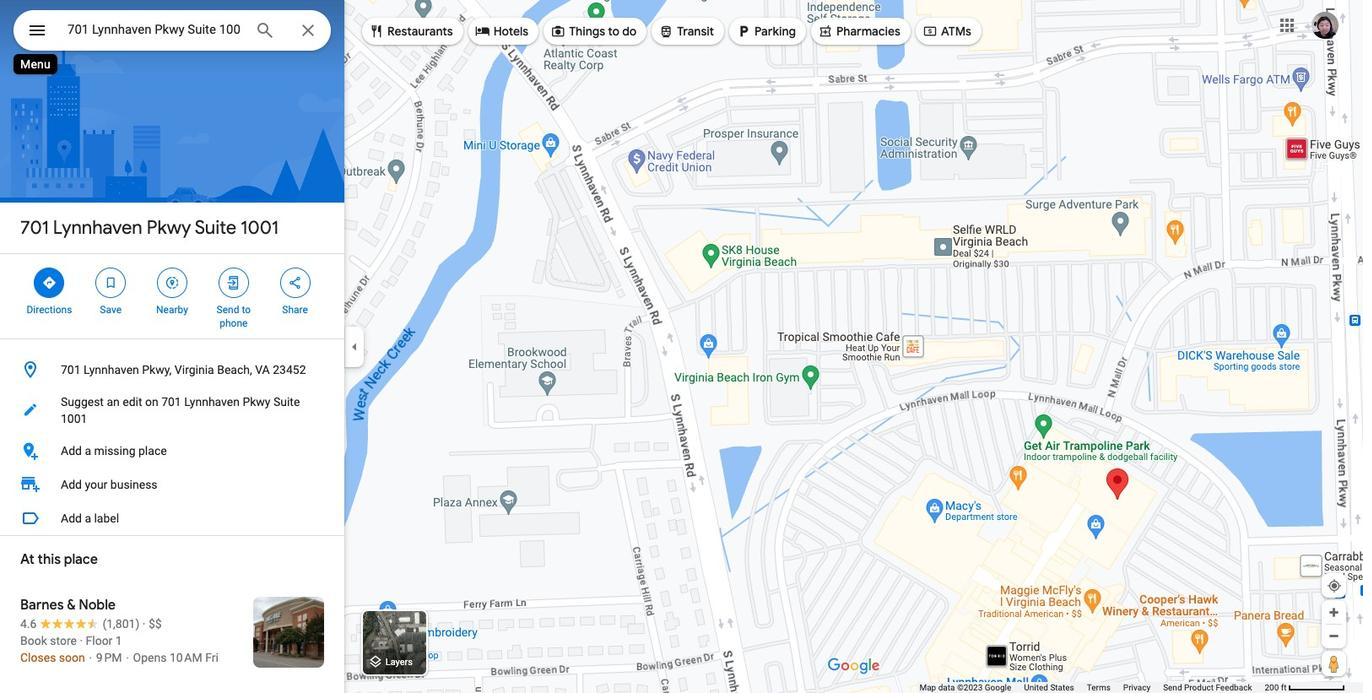 Task type: describe. For each thing, give the bounding box(es) containing it.
0 horizontal spatial pkwy
[[147, 216, 191, 240]]

virginia
[[175, 363, 214, 377]]

product
[[1184, 683, 1214, 692]]

1 ⋅ from the left
[[88, 651, 93, 664]]

google account: michele murakami  
(michele.murakami@adept.ai) image
[[1312, 12, 1339, 39]]

a for label
[[85, 512, 91, 525]]

missing
[[94, 444, 136, 458]]

data
[[939, 683, 955, 692]]

send to phone
[[217, 304, 251, 329]]

1
[[116, 634, 122, 648]]

suggest an edit on 701 lynnhaven pkwy suite 1001 button
[[0, 387, 344, 434]]

barnes & noble
[[20, 597, 116, 614]]

this
[[38, 551, 61, 568]]

pkwy,
[[142, 363, 172, 377]]

share
[[282, 304, 308, 316]]

add a label button
[[0, 501, 344, 535]]

zoom out image
[[1328, 630, 1341, 642]]

add for add your business
[[61, 478, 82, 491]]


[[369, 22, 384, 41]]

send for send product feedback
[[1163, 683, 1182, 692]]

united states
[[1024, 683, 1075, 692]]

· $$
[[142, 617, 162, 631]]

send product feedback button
[[1163, 682, 1252, 693]]

book
[[20, 634, 47, 648]]

701 for 701 lynnhaven pkwy, virginia beach, va 23452
[[61, 363, 81, 377]]


[[818, 22, 833, 41]]

book store · floor 1 closes soon ⋅ 9 pm ⋅ opens 10 am fri
[[20, 634, 219, 664]]

701 lynnhaven pkwy, virginia beach, va 23452 button
[[0, 353, 344, 387]]

suite inside the suggest an edit on 701 lynnhaven pkwy suite 1001
[[273, 395, 300, 409]]

701 lynnhaven pkwy suite 1001
[[20, 216, 279, 240]]

23452
[[273, 363, 306, 377]]

beach,
[[217, 363, 252, 377]]

hotels
[[494, 24, 529, 39]]


[[165, 274, 180, 292]]

do
[[622, 24, 637, 39]]

701 lynnhaven pkwy suite 1001 main content
[[0, 0, 344, 693]]

 things to do
[[551, 22, 637, 41]]

transit
[[677, 24, 714, 39]]

actions for 701 lynnhaven pkwy suite 1001 region
[[0, 254, 344, 339]]


[[923, 22, 938, 41]]

privacy button
[[1124, 682, 1151, 693]]

nearby
[[156, 304, 188, 316]]

phone
[[220, 317, 248, 329]]

lynnhaven inside the suggest an edit on 701 lynnhaven pkwy suite 1001
[[184, 395, 240, 409]]

on
[[145, 395, 158, 409]]

lynnhaven for pkwy,
[[84, 363, 139, 377]]

©2023
[[957, 683, 983, 692]]

to inside send to phone
[[242, 304, 251, 316]]

 atms
[[923, 22, 972, 41]]


[[551, 22, 566, 41]]

0 vertical spatial suite
[[195, 216, 236, 240]]

an
[[107, 395, 120, 409]]

va
[[255, 363, 270, 377]]

barnes
[[20, 597, 64, 614]]

a for missing
[[85, 444, 91, 458]]

map data ©2023 google
[[920, 683, 1012, 692]]

701 inside the suggest an edit on 701 lynnhaven pkwy suite 1001
[[161, 395, 181, 409]]


[[42, 274, 57, 292]]


[[288, 274, 303, 292]]

show your location image
[[1327, 578, 1342, 593]]


[[736, 22, 751, 41]]


[[226, 274, 241, 292]]

noble
[[79, 597, 116, 614]]

200 ft
[[1265, 683, 1287, 692]]

price: moderate image
[[148, 617, 162, 631]]

 button
[[14, 10, 61, 54]]

collapse side panel image
[[345, 337, 364, 356]]

terms
[[1087, 683, 1111, 692]]

google
[[985, 683, 1012, 692]]

zoom in image
[[1328, 606, 1341, 619]]

0 vertical spatial ·
[[142, 617, 146, 631]]

feedback
[[1216, 683, 1252, 692]]

1 vertical spatial place
[[64, 551, 98, 568]]

label
[[94, 512, 119, 525]]

add your business
[[61, 478, 158, 491]]

200 ft button
[[1265, 683, 1346, 692]]

place inside button
[[138, 444, 167, 458]]

1 horizontal spatial 1001
[[241, 216, 279, 240]]

directions
[[27, 304, 72, 316]]

add your business link
[[0, 468, 344, 501]]

add a missing place button
[[0, 434, 344, 468]]

&
[[67, 597, 76, 614]]

your
[[85, 478, 108, 491]]


[[475, 22, 490, 41]]

 pharmacies
[[818, 22, 901, 41]]

1001 inside the suggest an edit on 701 lynnhaven pkwy suite 1001
[[61, 412, 87, 425]]



Task type: locate. For each thing, give the bounding box(es) containing it.
1 horizontal spatial to
[[608, 24, 620, 39]]

add a label
[[61, 512, 119, 525]]

701 inside button
[[61, 363, 81, 377]]

pkwy down va
[[243, 395, 271, 409]]

suggest an edit on 701 lynnhaven pkwy suite 1001
[[61, 395, 300, 425]]

1 horizontal spatial 701
[[61, 363, 81, 377]]

None field
[[68, 19, 241, 40]]

pkwy inside the suggest an edit on 701 lynnhaven pkwy suite 1001
[[243, 395, 271, 409]]

 search field
[[14, 10, 331, 54]]

·
[[142, 617, 146, 631], [80, 634, 83, 648]]

add
[[61, 444, 82, 458], [61, 478, 82, 491], [61, 512, 82, 525]]

· left $$
[[142, 617, 146, 631]]

1001 up 
[[241, 216, 279, 240]]

at
[[20, 551, 34, 568]]

701 Lynnhaven Pkwy Suite 1001, Virginia Beach, VA 23452 field
[[14, 10, 331, 51]]


[[659, 22, 674, 41]]

pharmacies
[[837, 24, 901, 39]]

layers
[[386, 657, 413, 668]]

0 horizontal spatial send
[[217, 304, 239, 316]]

 transit
[[659, 22, 714, 41]]

send inside send to phone
[[217, 304, 239, 316]]

add for add a missing place
[[61, 444, 82, 458]]

1 add from the top
[[61, 444, 82, 458]]

0 vertical spatial place
[[138, 444, 167, 458]]

lynnhaven inside 701 lynnhaven pkwy, virginia beach, va 23452 button
[[84, 363, 139, 377]]

closes
[[20, 651, 56, 664]]

united states button
[[1024, 682, 1075, 693]]

footer inside google maps element
[[920, 682, 1265, 693]]

2 vertical spatial lynnhaven
[[184, 395, 240, 409]]

1 horizontal spatial ⋅
[[125, 651, 130, 664]]

send up the phone
[[217, 304, 239, 316]]

1 vertical spatial pkwy
[[243, 395, 271, 409]]

1 horizontal spatial suite
[[273, 395, 300, 409]]

1 vertical spatial suite
[[273, 395, 300, 409]]

a left missing
[[85, 444, 91, 458]]

701 right on
[[161, 395, 181, 409]]

send product feedback
[[1163, 683, 1252, 692]]

business
[[110, 478, 158, 491]]

2 a from the top
[[85, 512, 91, 525]]

0 vertical spatial pkwy
[[147, 216, 191, 240]]

opens
[[133, 651, 167, 664]]

lynnhaven down virginia
[[184, 395, 240, 409]]

4.6 stars 1,801 reviews image
[[20, 615, 140, 632]]

save
[[100, 304, 122, 316]]

lynnhaven up 
[[53, 216, 142, 240]]

fri
[[205, 651, 219, 664]]

1001 down suggest
[[61, 412, 87, 425]]

701
[[20, 216, 49, 240], [61, 363, 81, 377], [161, 395, 181, 409]]

0 horizontal spatial ·
[[80, 634, 83, 648]]

701 lynnhaven pkwy, virginia beach, va 23452
[[61, 363, 306, 377]]

⋅ right 9 pm
[[125, 651, 130, 664]]

1 horizontal spatial ·
[[142, 617, 146, 631]]

add left your
[[61, 478, 82, 491]]

2 horizontal spatial 701
[[161, 395, 181, 409]]

at this place
[[20, 551, 98, 568]]

9 pm
[[96, 651, 122, 664]]

1 a from the top
[[85, 444, 91, 458]]

1 vertical spatial ·
[[80, 634, 83, 648]]

1 vertical spatial a
[[85, 512, 91, 525]]

google maps element
[[0, 0, 1363, 693]]

add left missing
[[61, 444, 82, 458]]

send inside send product feedback 'button'
[[1163, 683, 1182, 692]]

a left label
[[85, 512, 91, 525]]

200
[[1265, 683, 1279, 692]]

send for send to phone
[[217, 304, 239, 316]]

701 for 701 lynnhaven pkwy suite 1001
[[20, 216, 49, 240]]

2 add from the top
[[61, 478, 82, 491]]

0 horizontal spatial to
[[242, 304, 251, 316]]

map
[[920, 683, 936, 692]]

add left label
[[61, 512, 82, 525]]

pkwy
[[147, 216, 191, 240], [243, 395, 271, 409]]

lynnhaven for pkwy
[[53, 216, 142, 240]]

0 horizontal spatial place
[[64, 551, 98, 568]]

to inside  things to do
[[608, 24, 620, 39]]

send
[[217, 304, 239, 316], [1163, 683, 1182, 692]]

place right this
[[64, 551, 98, 568]]

⋅ left 9 pm
[[88, 651, 93, 664]]

2 vertical spatial add
[[61, 512, 82, 525]]

1 horizontal spatial place
[[138, 444, 167, 458]]

10 am
[[170, 651, 202, 664]]

1 horizontal spatial send
[[1163, 683, 1182, 692]]

floor
[[86, 634, 113, 648]]

 parking
[[736, 22, 796, 41]]

send left the product
[[1163, 683, 1182, 692]]

pkwy up  on the top left of page
[[147, 216, 191, 240]]

0 horizontal spatial 701
[[20, 216, 49, 240]]

to left do
[[608, 24, 620, 39]]

3 add from the top
[[61, 512, 82, 525]]

2 ⋅ from the left
[[125, 651, 130, 664]]


[[103, 274, 118, 292]]

a
[[85, 444, 91, 458], [85, 512, 91, 525]]

1 vertical spatial send
[[1163, 683, 1182, 692]]

suite
[[195, 216, 236, 240], [273, 395, 300, 409]]


[[27, 19, 47, 42]]

⋅
[[88, 651, 93, 664], [125, 651, 130, 664]]

0 vertical spatial lynnhaven
[[53, 216, 142, 240]]

0 vertical spatial a
[[85, 444, 91, 458]]

2 vertical spatial 701
[[161, 395, 181, 409]]

terms button
[[1087, 682, 1111, 693]]

soon
[[59, 651, 85, 664]]

1 vertical spatial 701
[[61, 363, 81, 377]]

· down 4.6 stars 1,801 reviews image
[[80, 634, 83, 648]]

0 vertical spatial to
[[608, 24, 620, 39]]

0 vertical spatial send
[[217, 304, 239, 316]]

footer
[[920, 682, 1265, 693]]

states
[[1051, 683, 1075, 692]]

restaurants
[[388, 24, 453, 39]]

suggest
[[61, 395, 104, 409]]

0 vertical spatial add
[[61, 444, 82, 458]]

suite up 
[[195, 216, 236, 240]]

0 vertical spatial 701
[[20, 216, 49, 240]]

edit
[[123, 395, 142, 409]]

atms
[[941, 24, 972, 39]]

0 vertical spatial 1001
[[241, 216, 279, 240]]

suite down 23452 at left
[[273, 395, 300, 409]]

 hotels
[[475, 22, 529, 41]]

to
[[608, 24, 620, 39], [242, 304, 251, 316]]

701 up 
[[20, 216, 49, 240]]

0 horizontal spatial ⋅
[[88, 651, 93, 664]]

· inside book store · floor 1 closes soon ⋅ 9 pm ⋅ opens 10 am fri
[[80, 634, 83, 648]]

lynnhaven up the an
[[84, 363, 139, 377]]

ft
[[1281, 683, 1287, 692]]

0 horizontal spatial suite
[[195, 216, 236, 240]]

add a missing place
[[61, 444, 167, 458]]

(1,801)
[[103, 617, 140, 631]]

place right missing
[[138, 444, 167, 458]]

 restaurants
[[369, 22, 453, 41]]

place
[[138, 444, 167, 458], [64, 551, 98, 568]]

4.6
[[20, 617, 37, 631]]

to up the phone
[[242, 304, 251, 316]]

701 up suggest
[[61, 363, 81, 377]]

0 horizontal spatial 1001
[[61, 412, 87, 425]]

1 vertical spatial add
[[61, 478, 82, 491]]

parking
[[755, 24, 796, 39]]

1 vertical spatial lynnhaven
[[84, 363, 139, 377]]

store
[[50, 634, 77, 648]]

1 vertical spatial 1001
[[61, 412, 87, 425]]

$$
[[148, 617, 162, 631]]

privacy
[[1124, 683, 1151, 692]]

1 horizontal spatial pkwy
[[243, 395, 271, 409]]

add inside 'link'
[[61, 478, 82, 491]]

united
[[1024, 683, 1048, 692]]

1 vertical spatial to
[[242, 304, 251, 316]]

things
[[569, 24, 605, 39]]

add for add a label
[[61, 512, 82, 525]]

none field inside 701 lynnhaven pkwy suite 1001, virginia beach, va 23452 field
[[68, 19, 241, 40]]

footer containing map data ©2023 google
[[920, 682, 1265, 693]]

show street view coverage image
[[1322, 651, 1347, 676]]



Task type: vqa. For each thing, say whether or not it's contained in the screenshot.


